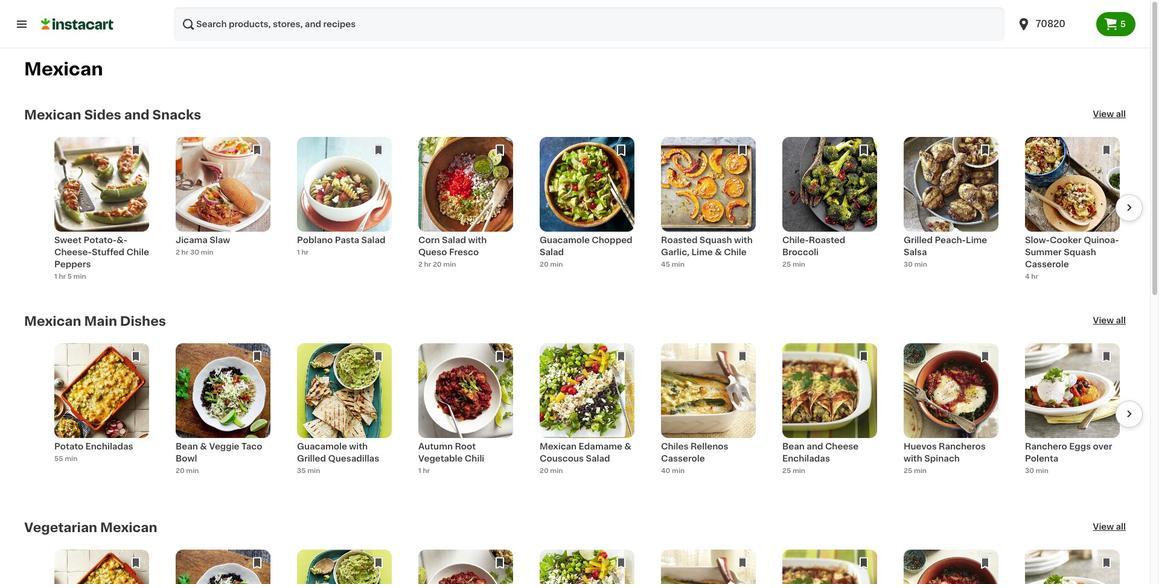 Task type: describe. For each thing, give the bounding box(es) containing it.
35 min
[[297, 468, 320, 475]]

mexican sides and snacks
[[24, 109, 201, 122]]

summer
[[1025, 248, 1062, 257]]

fresco
[[449, 248, 479, 257]]

recipe card group containing guacamole chopped salad
[[540, 137, 635, 286]]

queso
[[419, 248, 447, 257]]

25 min for mexican main dishes
[[783, 468, 806, 475]]

slow-cooker quinoa- summer squash casserole
[[1025, 236, 1119, 269]]

recipe card group containing chile-roasted broccoli
[[783, 137, 878, 286]]

guacamole chopped salad
[[540, 236, 633, 257]]

min down the jicama slaw
[[201, 249, 214, 256]]

with for roasted squash with garlic, lime & chile
[[734, 236, 753, 245]]

bowl
[[176, 455, 197, 463]]

view for dishes
[[1093, 317, 1114, 325]]

cheese-
[[54, 248, 92, 257]]

1 hr for autumn root vegetable chili
[[419, 468, 430, 475]]

all for dishes
[[1116, 317, 1126, 325]]

25 down huevos
[[904, 468, 913, 475]]

3 view from the top
[[1093, 523, 1114, 532]]

& inside roasted squash with garlic, lime & chile
[[715, 248, 722, 257]]

poblano
[[297, 236, 333, 245]]

0 horizontal spatial and
[[124, 109, 149, 122]]

pasta
[[335, 236, 359, 245]]

rancheros
[[939, 443, 986, 451]]

min for chiles rellenos casserole
[[672, 468, 685, 475]]

quinoa-
[[1084, 236, 1119, 245]]

5 inside button
[[1121, 20, 1126, 28]]

mexican for mexican
[[24, 61, 103, 78]]

recipe card group containing bean & veggie taco bowl
[[176, 344, 271, 492]]

instacart logo image
[[41, 17, 114, 31]]

chopped
[[592, 236, 633, 245]]

cooker
[[1050, 236, 1082, 245]]

dishes
[[120, 316, 166, 328]]

20 min down bowl
[[176, 468, 199, 475]]

chiles
[[661, 443, 689, 451]]

1 for autumn root vegetable chili
[[419, 468, 421, 475]]

vegetarian
[[24, 522, 97, 535]]

lime inside roasted squash with garlic, lime & chile
[[692, 248, 713, 257]]

recipe card group containing grilled peach-lime salsa
[[904, 137, 999, 286]]

salad inside guacamole chopped salad
[[540, 248, 564, 257]]

view all link for dishes
[[1093, 315, 1126, 329]]

view all for and
[[1093, 110, 1126, 119]]

grilled peach-lime salsa
[[904, 236, 988, 257]]

40 min
[[661, 468, 685, 475]]

item carousel region for mexican sides and snacks
[[24, 137, 1143, 286]]

garlic,
[[661, 248, 690, 257]]

hr for poblano pasta salad
[[302, 249, 309, 256]]

potato
[[54, 443, 83, 451]]

lime inside 'grilled peach-lime salsa'
[[966, 236, 988, 245]]

20 min for mexican sides and snacks
[[540, 262, 563, 268]]

ranchero
[[1025, 443, 1068, 451]]

min for chile-roasted broccoli
[[793, 262, 806, 268]]

bean for bean & veggie taco bowl
[[176, 443, 198, 451]]

snacks
[[152, 109, 201, 122]]

20 for guacamole chopped salad
[[540, 262, 549, 268]]

chili
[[465, 455, 485, 463]]

taco
[[242, 443, 262, 451]]

sweet
[[54, 236, 82, 245]]

30 for grilled peach-lime salsa
[[904, 262, 913, 268]]

polenta
[[1025, 455, 1059, 463]]

bean and cheese enchiladas
[[783, 443, 859, 463]]

guacamole with grilled quesadillas
[[297, 443, 379, 463]]

vegetable
[[419, 455, 463, 463]]

min for guacamole with grilled quesadillas
[[308, 468, 320, 475]]

sweet potato-&- cheese-stuffed chile peppers
[[54, 236, 149, 269]]

recipe card group containing slow-cooker quinoa- summer squash casserole
[[1025, 137, 1120, 286]]

45
[[661, 262, 670, 268]]

jicama slaw
[[176, 236, 230, 245]]

guacamole for grilled
[[297, 443, 347, 451]]

view for and
[[1093, 110, 1114, 119]]

roasted squash with garlic, lime & chile
[[661, 236, 753, 257]]

recipe card group containing chiles rellenos casserole
[[661, 344, 756, 492]]

0 vertical spatial enchiladas
[[85, 443, 133, 451]]

hr for autumn root vegetable chili
[[423, 468, 430, 475]]

poblano pasta salad
[[297, 236, 386, 245]]

hr for sweet potato-&- cheese-stuffed chile peppers
[[59, 274, 66, 280]]

2 for corn salad with queso fresco
[[419, 262, 423, 268]]

min for mexican edamame & couscous salad
[[550, 468, 563, 475]]

rellenos
[[691, 443, 729, 451]]

mexican edamame & couscous salad
[[540, 443, 632, 463]]

peppers
[[54, 261, 91, 269]]

salsa
[[904, 248, 927, 257]]

slaw
[[210, 236, 230, 245]]

view all link for and
[[1093, 108, 1126, 123]]

enchiladas inside bean and cheese enchiladas
[[783, 455, 830, 463]]

25 for mexican sides and snacks
[[783, 262, 791, 268]]

eggs
[[1070, 443, 1091, 451]]

3 view all from the top
[[1093, 523, 1126, 532]]

and inside bean and cheese enchiladas
[[807, 443, 823, 451]]

slow-
[[1025, 236, 1050, 245]]

1 hr 5 min
[[54, 274, 86, 280]]

3 view all link from the top
[[1093, 521, 1126, 536]]

grilled inside guacamole with grilled quesadillas
[[297, 455, 326, 463]]

with for huevos rancheros with spinach
[[904, 455, 923, 463]]

squash inside slow-cooker quinoa- summer squash casserole
[[1064, 248, 1097, 257]]

min for roasted squash with garlic, lime & chile
[[672, 262, 685, 268]]

hr for slow-cooker quinoa- summer squash casserole
[[1032, 274, 1039, 280]]

chile inside sweet potato-&- cheese-stuffed chile peppers
[[127, 248, 149, 257]]

20 for bean & veggie taco bowl
[[176, 468, 185, 475]]

spinach
[[925, 455, 960, 463]]

min for bean and cheese enchiladas
[[793, 468, 806, 475]]

potato-
[[84, 236, 117, 245]]

&-
[[117, 236, 127, 245]]

min down corn salad with queso fresco
[[443, 262, 456, 268]]

4 hr
[[1025, 274, 1039, 280]]

main
[[84, 316, 117, 328]]

min for guacamole chopped salad
[[550, 262, 563, 268]]

recipe card group containing corn salad with queso fresco
[[419, 137, 513, 286]]

recipe card group containing roasted squash with garlic, lime & chile
[[661, 137, 756, 286]]

0 vertical spatial 30
[[190, 249, 199, 256]]

35
[[297, 468, 306, 475]]

edamame
[[579, 443, 623, 451]]

1 hr for poblano pasta salad
[[297, 249, 309, 256]]

jicama
[[176, 236, 208, 245]]

min for ranchero eggs over polenta
[[1036, 468, 1049, 475]]

1 for poblano pasta salad
[[297, 249, 300, 256]]

mexican for mexican sides and snacks
[[24, 109, 81, 122]]

2 hr 20 min
[[419, 262, 456, 268]]

with inside guacamole with grilled quesadillas
[[349, 443, 368, 451]]

25 for mexican main dishes
[[783, 468, 791, 475]]

recipe card group containing potato enchiladas
[[54, 344, 149, 492]]



Task type: vqa. For each thing, say whether or not it's contained in the screenshot.
Yogurt
no



Task type: locate. For each thing, give the bounding box(es) containing it.
guacamole inside guacamole with grilled quesadillas
[[297, 443, 347, 451]]

30 down salsa
[[904, 262, 913, 268]]

70820 button
[[1017, 7, 1089, 41]]

0 vertical spatial item carousel region
[[24, 137, 1143, 286]]

stuffed
[[92, 248, 124, 257]]

and right "sides"
[[124, 109, 149, 122]]

recipe card group containing huevos rancheros with spinach
[[904, 344, 999, 492]]

0 horizontal spatial 1
[[54, 274, 57, 280]]

bean left cheese at bottom right
[[783, 443, 805, 451]]

1 for sweet potato-&- cheese-stuffed chile peppers
[[54, 274, 57, 280]]

grilled up 35 min
[[297, 455, 326, 463]]

30 for ranchero eggs over polenta
[[1025, 468, 1035, 475]]

mexican inside mexican edamame & couscous salad
[[540, 443, 577, 451]]

2 all from the top
[[1116, 317, 1126, 325]]

min down polenta
[[1036, 468, 1049, 475]]

min right 40
[[672, 468, 685, 475]]

min down huevos
[[914, 468, 927, 475]]

1 vertical spatial enchiladas
[[783, 455, 830, 463]]

1 horizontal spatial roasted
[[809, 236, 846, 245]]

and left cheese at bottom right
[[807, 443, 823, 451]]

None search field
[[174, 7, 1005, 41]]

hr down 'poblano'
[[302, 249, 309, 256]]

hr for jicama slaw
[[182, 249, 189, 256]]

view all for dishes
[[1093, 317, 1126, 325]]

1 horizontal spatial lime
[[966, 236, 988, 245]]

1 vertical spatial guacamole
[[297, 443, 347, 451]]

0 horizontal spatial 1 hr
[[297, 249, 309, 256]]

veggie
[[209, 443, 239, 451]]

and
[[124, 109, 149, 122], [807, 443, 823, 451]]

0 vertical spatial guacamole
[[540, 236, 590, 245]]

30 down the jicama
[[190, 249, 199, 256]]

0 vertical spatial 1 hr
[[297, 249, 309, 256]]

25 min down bean and cheese enchiladas
[[783, 468, 806, 475]]

25
[[783, 262, 791, 268], [783, 468, 791, 475], [904, 468, 913, 475]]

0 vertical spatial 1
[[297, 249, 300, 256]]

0 horizontal spatial casserole
[[661, 455, 705, 463]]

min down garlic,
[[672, 262, 685, 268]]

squash
[[700, 236, 732, 245], [1064, 248, 1097, 257]]

casserole down summer in the right top of the page
[[1025, 261, 1069, 269]]

1 vertical spatial view
[[1093, 317, 1114, 325]]

with inside corn salad with queso fresco
[[468, 236, 487, 245]]

2 vertical spatial view all
[[1093, 523, 1126, 532]]

1 vertical spatial casserole
[[661, 455, 705, 463]]

20 min for mexican main dishes
[[540, 468, 563, 475]]

0 horizontal spatial roasted
[[661, 236, 698, 245]]

0 horizontal spatial 2
[[176, 249, 180, 256]]

salad
[[361, 236, 386, 245], [442, 236, 466, 245], [540, 248, 564, 257], [586, 455, 610, 463]]

0 horizontal spatial &
[[200, 443, 207, 451]]

lime
[[966, 236, 988, 245], [692, 248, 713, 257]]

chile right garlic,
[[724, 248, 747, 257]]

recipe card group containing sweet potato-&- cheese-stuffed chile peppers
[[54, 137, 149, 286]]

with left chile-
[[734, 236, 753, 245]]

grilled
[[904, 236, 933, 245], [297, 455, 326, 463]]

25 min for mexican sides and snacks
[[783, 262, 806, 268]]

min down peppers at the top left of the page
[[73, 274, 86, 280]]

enchiladas right potato
[[85, 443, 133, 451]]

2 view all from the top
[[1093, 317, 1126, 325]]

casserole inside slow-cooker quinoa- summer squash casserole
[[1025, 261, 1069, 269]]

all for and
[[1116, 110, 1126, 119]]

min for potato enchiladas
[[65, 456, 78, 463]]

2 for jicama slaw
[[176, 249, 180, 256]]

min down couscous
[[550, 468, 563, 475]]

recipe card group containing autumn root vegetable chili
[[419, 344, 513, 492]]

0 horizontal spatial squash
[[700, 236, 732, 245]]

0 vertical spatial 30 min
[[904, 262, 928, 268]]

20 down guacamole chopped salad
[[540, 262, 549, 268]]

3 all from the top
[[1116, 523, 1126, 532]]

chile inside roasted squash with garlic, lime & chile
[[724, 248, 747, 257]]

guacamole up 35 min
[[297, 443, 347, 451]]

vegetarian mexican
[[24, 522, 157, 535]]

min down "broccoli"
[[793, 262, 806, 268]]

2 vertical spatial view
[[1093, 523, 1114, 532]]

25 min down huevos
[[904, 468, 927, 475]]

root
[[455, 443, 476, 451]]

0 vertical spatial and
[[124, 109, 149, 122]]

mexican for mexican main dishes
[[24, 316, 81, 328]]

2 vertical spatial 30
[[1025, 468, 1035, 475]]

min down bean and cheese enchiladas
[[793, 468, 806, 475]]

corn salad with queso fresco
[[419, 236, 487, 257]]

min for bean & veggie taco bowl
[[186, 468, 199, 475]]

guacamole for salad
[[540, 236, 590, 245]]

with up fresco
[[468, 236, 487, 245]]

with up "quesadillas"
[[349, 443, 368, 451]]

huevos rancheros with spinach
[[904, 443, 986, 463]]

0 vertical spatial grilled
[[904, 236, 933, 245]]

recipe card group containing jicama slaw
[[176, 137, 271, 286]]

quesadillas
[[328, 455, 379, 463]]

recipe card group containing guacamole with grilled quesadillas
[[297, 344, 392, 492]]

mexican for mexican edamame & couscous salad
[[540, 443, 577, 451]]

70820
[[1036, 19, 1066, 28]]

huevos
[[904, 443, 937, 451]]

0 horizontal spatial grilled
[[297, 455, 326, 463]]

grilled up salsa
[[904, 236, 933, 245]]

1 view all link from the top
[[1093, 108, 1126, 123]]

2 view from the top
[[1093, 317, 1114, 325]]

guacamole inside guacamole chopped salad
[[540, 236, 590, 245]]

all
[[1116, 110, 1126, 119], [1116, 317, 1126, 325], [1116, 523, 1126, 532]]

1 hr
[[297, 249, 309, 256], [419, 468, 430, 475]]

& left veggie
[[200, 443, 207, 451]]

40
[[661, 468, 671, 475]]

20 down bowl
[[176, 468, 185, 475]]

0 horizontal spatial chile
[[127, 248, 149, 257]]

2 bean from the left
[[783, 443, 805, 451]]

25 min
[[783, 262, 806, 268], [783, 468, 806, 475], [904, 468, 927, 475]]

autumn
[[419, 443, 453, 451]]

1 vertical spatial 30 min
[[1025, 468, 1049, 475]]

broccoli
[[783, 248, 819, 257]]

& inside bean & veggie taco bowl
[[200, 443, 207, 451]]

0 vertical spatial view
[[1093, 110, 1114, 119]]

1 view all from the top
[[1093, 110, 1126, 119]]

0 horizontal spatial bean
[[176, 443, 198, 451]]

bean & veggie taco bowl
[[176, 443, 262, 463]]

1 horizontal spatial 2
[[419, 262, 423, 268]]

0 horizontal spatial 5
[[67, 274, 72, 280]]

min down bowl
[[186, 468, 199, 475]]

55 min
[[54, 456, 78, 463]]

1 vertical spatial lime
[[692, 248, 713, 257]]

2 horizontal spatial 30
[[1025, 468, 1035, 475]]

couscous
[[540, 455, 584, 463]]

1 down 'poblano'
[[297, 249, 300, 256]]

bean up bowl
[[176, 443, 198, 451]]

hr for corn salad with queso fresco
[[424, 262, 431, 268]]

20
[[433, 262, 442, 268], [540, 262, 549, 268], [176, 468, 185, 475], [540, 468, 549, 475]]

1 vertical spatial grilled
[[297, 455, 326, 463]]

25 down bean and cheese enchiladas
[[783, 468, 791, 475]]

2 down 'queso'
[[419, 262, 423, 268]]

1 vertical spatial 1
[[54, 274, 57, 280]]

0 vertical spatial casserole
[[1025, 261, 1069, 269]]

5 button
[[1097, 12, 1136, 36]]

1
[[297, 249, 300, 256], [54, 274, 57, 280], [419, 468, 421, 475]]

bean
[[176, 443, 198, 451], [783, 443, 805, 451]]

1 vertical spatial and
[[807, 443, 823, 451]]

casserole
[[1025, 261, 1069, 269], [661, 455, 705, 463]]

20 down couscous
[[540, 468, 549, 475]]

sides
[[84, 109, 121, 122]]

70820 button
[[1010, 7, 1097, 41]]

2
[[176, 249, 180, 256], [419, 262, 423, 268]]

0 horizontal spatial 30 min
[[904, 262, 928, 268]]

roasted up "broccoli"
[[809, 236, 846, 245]]

min for grilled peach-lime salsa
[[915, 262, 928, 268]]

2 horizontal spatial 1
[[419, 468, 421, 475]]

1 horizontal spatial guacamole
[[540, 236, 590, 245]]

1 hr down 'poblano'
[[297, 249, 309, 256]]

potato enchiladas
[[54, 443, 133, 451]]

hr down 'vegetable'
[[423, 468, 430, 475]]

min right the 35
[[308, 468, 320, 475]]

1 horizontal spatial bean
[[783, 443, 805, 451]]

mexican main dishes
[[24, 316, 166, 328]]

2 down the jicama
[[176, 249, 180, 256]]

30 min for polenta
[[1025, 468, 1049, 475]]

1 down peppers at the top left of the page
[[54, 274, 57, 280]]

corn
[[419, 236, 440, 245]]

1 vertical spatial view all link
[[1093, 315, 1126, 329]]

hr down peppers at the top left of the page
[[59, 274, 66, 280]]

casserole down chiles
[[661, 455, 705, 463]]

2 chile from the left
[[724, 248, 747, 257]]

1 roasted from the left
[[661, 236, 698, 245]]

20 down 'queso'
[[433, 262, 442, 268]]

1 horizontal spatial 30
[[904, 262, 913, 268]]

1 item carousel region from the top
[[24, 137, 1143, 286]]

roasted
[[661, 236, 698, 245], [809, 236, 846, 245]]

1 down 'vegetable'
[[419, 468, 421, 475]]

& right garlic,
[[715, 248, 722, 257]]

2 view all link from the top
[[1093, 315, 1126, 329]]

2 horizontal spatial &
[[715, 248, 722, 257]]

0 horizontal spatial 30
[[190, 249, 199, 256]]

1 horizontal spatial enchiladas
[[783, 455, 830, 463]]

1 horizontal spatial 5
[[1121, 20, 1126, 28]]

1 vertical spatial 30
[[904, 262, 913, 268]]

2 item carousel region from the top
[[24, 344, 1143, 492]]

0 vertical spatial view all link
[[1093, 108, 1126, 123]]

min down guacamole chopped salad
[[550, 262, 563, 268]]

20 min down guacamole chopped salad
[[540, 262, 563, 268]]

recipe card group containing poblano pasta salad
[[297, 137, 392, 286]]

5 inside 'recipe card' group
[[67, 274, 72, 280]]

cheese
[[826, 443, 859, 451]]

recipe card group containing mexican edamame & couscous salad
[[540, 344, 635, 492]]

enchiladas down cheese at bottom right
[[783, 455, 830, 463]]

chile down &-
[[127, 248, 149, 257]]

1 horizontal spatial grilled
[[904, 236, 933, 245]]

min down salsa
[[915, 262, 928, 268]]

item carousel region containing potato enchiladas
[[24, 344, 1143, 492]]

recipe card group
[[54, 137, 149, 286], [176, 137, 271, 286], [297, 137, 392, 286], [419, 137, 513, 286], [540, 137, 635, 286], [661, 137, 756, 286], [783, 137, 878, 286], [904, 137, 999, 286], [1025, 137, 1120, 286], [54, 344, 149, 492], [176, 344, 271, 492], [297, 344, 392, 492], [419, 344, 513, 492], [540, 344, 635, 492], [661, 344, 756, 492], [783, 344, 878, 492], [904, 344, 999, 492], [1025, 344, 1120, 492], [54, 550, 149, 585], [176, 550, 271, 585], [297, 550, 392, 585], [419, 550, 513, 585], [540, 550, 635, 585], [661, 550, 756, 585], [783, 550, 878, 585], [904, 550, 999, 585], [1025, 550, 1120, 585]]

1 vertical spatial all
[[1116, 317, 1126, 325]]

2 vertical spatial view all link
[[1093, 521, 1126, 536]]

over
[[1093, 443, 1113, 451]]

& inside mexican edamame & couscous salad
[[625, 443, 632, 451]]

with
[[468, 236, 487, 245], [734, 236, 753, 245], [349, 443, 368, 451], [904, 455, 923, 463]]

min down potato
[[65, 456, 78, 463]]

chiles rellenos casserole
[[661, 443, 729, 463]]

1 horizontal spatial 30 min
[[1025, 468, 1049, 475]]

0 vertical spatial squash
[[700, 236, 732, 245]]

1 all from the top
[[1116, 110, 1126, 119]]

roasted inside chile-roasted broccoli
[[809, 236, 846, 245]]

min
[[201, 249, 214, 256], [443, 262, 456, 268], [550, 262, 563, 268], [672, 262, 685, 268], [793, 262, 806, 268], [915, 262, 928, 268], [73, 274, 86, 280], [65, 456, 78, 463], [186, 468, 199, 475], [308, 468, 320, 475], [550, 468, 563, 475], [672, 468, 685, 475], [793, 468, 806, 475], [914, 468, 927, 475], [1036, 468, 1049, 475]]

hr
[[182, 249, 189, 256], [302, 249, 309, 256], [424, 262, 431, 268], [59, 274, 66, 280], [1032, 274, 1039, 280], [423, 468, 430, 475]]

min for huevos rancheros with spinach
[[914, 468, 927, 475]]

Search field
[[174, 7, 1005, 41]]

1 horizontal spatial 1
[[297, 249, 300, 256]]

20 for mexican edamame & couscous salad
[[540, 468, 549, 475]]

1 chile from the left
[[127, 248, 149, 257]]

grilled inside 'grilled peach-lime salsa'
[[904, 236, 933, 245]]

ranchero eggs over polenta
[[1025, 443, 1113, 463]]

0 vertical spatial all
[[1116, 110, 1126, 119]]

0 vertical spatial 2
[[176, 249, 180, 256]]

bean inside bean and cheese enchiladas
[[783, 443, 805, 451]]

bean for bean and cheese enchiladas
[[783, 443, 805, 451]]

guacamole
[[540, 236, 590, 245], [297, 443, 347, 451]]

view all link
[[1093, 108, 1126, 123], [1093, 315, 1126, 329], [1093, 521, 1126, 536]]

2 roasted from the left
[[809, 236, 846, 245]]

with for corn salad with queso fresco
[[468, 236, 487, 245]]

1 bean from the left
[[176, 443, 198, 451]]

guacamole left chopped
[[540, 236, 590, 245]]

0 vertical spatial 5
[[1121, 20, 1126, 28]]

item carousel region
[[24, 137, 1143, 286], [24, 344, 1143, 492]]

25 min down "broccoli"
[[783, 262, 806, 268]]

item carousel region containing sweet potato-&- cheese-stuffed chile peppers
[[24, 137, 1143, 286]]

2 vertical spatial all
[[1116, 523, 1126, 532]]

30 min down salsa
[[904, 262, 928, 268]]

item carousel region for mexican main dishes
[[24, 344, 1143, 492]]

chile-roasted broccoli
[[783, 236, 846, 257]]

30 min
[[904, 262, 928, 268], [1025, 468, 1049, 475]]

45 min
[[661, 262, 685, 268]]

autumn root vegetable chili
[[419, 443, 485, 463]]

recipe card group containing ranchero eggs over polenta
[[1025, 344, 1120, 492]]

1 horizontal spatial casserole
[[1025, 261, 1069, 269]]

salad inside mexican edamame & couscous salad
[[586, 455, 610, 463]]

hr down 'queso'
[[424, 262, 431, 268]]

roasted inside roasted squash with garlic, lime & chile
[[661, 236, 698, 245]]

0 vertical spatial view all
[[1093, 110, 1126, 119]]

1 horizontal spatial 1 hr
[[419, 468, 430, 475]]

mexican
[[24, 61, 103, 78], [24, 109, 81, 122], [24, 316, 81, 328], [540, 443, 577, 451], [100, 522, 157, 535]]

1 horizontal spatial chile
[[724, 248, 747, 257]]

1 hr down 'vegetable'
[[419, 468, 430, 475]]

casserole inside chiles rellenos casserole
[[661, 455, 705, 463]]

30 min down polenta
[[1025, 468, 1049, 475]]

20 min
[[540, 262, 563, 268], [176, 468, 199, 475], [540, 468, 563, 475]]

bean inside bean & veggie taco bowl
[[176, 443, 198, 451]]

1 vertical spatial view all
[[1093, 317, 1126, 325]]

with down huevos
[[904, 455, 923, 463]]

30 down polenta
[[1025, 468, 1035, 475]]

1 view from the top
[[1093, 110, 1114, 119]]

1 vertical spatial item carousel region
[[24, 344, 1143, 492]]

20 min down couscous
[[540, 468, 563, 475]]

hr right 4
[[1032, 274, 1039, 280]]

roasted up garlic,
[[661, 236, 698, 245]]

salad inside corn salad with queso fresco
[[442, 236, 466, 245]]

chile-
[[783, 236, 809, 245]]

chile
[[127, 248, 149, 257], [724, 248, 747, 257]]

1 horizontal spatial and
[[807, 443, 823, 451]]

1 vertical spatial 1 hr
[[419, 468, 430, 475]]

recipe card group containing bean and cheese enchiladas
[[783, 344, 878, 492]]

25 down "broccoli"
[[783, 262, 791, 268]]

30 min for salsa
[[904, 262, 928, 268]]

55
[[54, 456, 63, 463]]

2 hr 30 min
[[176, 249, 214, 256]]

1 vertical spatial 2
[[419, 262, 423, 268]]

with inside huevos rancheros with spinach
[[904, 455, 923, 463]]

0 horizontal spatial lime
[[692, 248, 713, 257]]

2 vertical spatial 1
[[419, 468, 421, 475]]

1 horizontal spatial squash
[[1064, 248, 1097, 257]]

& right edamame
[[625, 443, 632, 451]]

0 horizontal spatial enchiladas
[[85, 443, 133, 451]]

1 horizontal spatial &
[[625, 443, 632, 451]]

0 vertical spatial lime
[[966, 236, 988, 245]]

enchiladas
[[85, 443, 133, 451], [783, 455, 830, 463]]

squash inside roasted squash with garlic, lime & chile
[[700, 236, 732, 245]]

4
[[1025, 274, 1030, 280]]

1 vertical spatial squash
[[1064, 248, 1097, 257]]

hr down the jicama
[[182, 249, 189, 256]]

peach-
[[935, 236, 966, 245]]

0 horizontal spatial guacamole
[[297, 443, 347, 451]]

with inside roasted squash with garlic, lime & chile
[[734, 236, 753, 245]]

1 vertical spatial 5
[[67, 274, 72, 280]]



